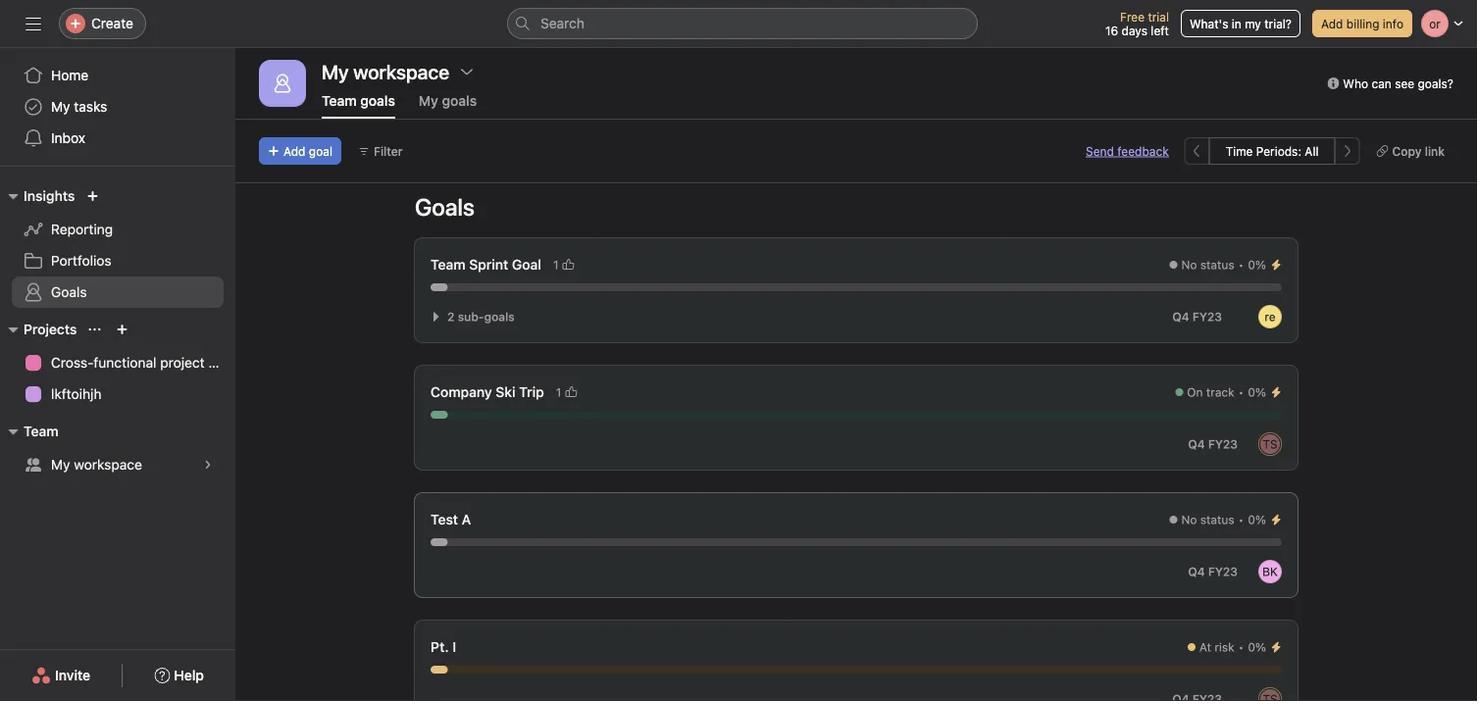Task type: vqa. For each thing, say whether or not it's contained in the screenshot.
new insights image
no



Task type: locate. For each thing, give the bounding box(es) containing it.
my down my workspace
[[419, 93, 439, 109]]

add billing info
[[1322, 17, 1404, 30]]

no status
[[1182, 258, 1235, 272], [1182, 513, 1235, 527]]

team for team sprint goal
[[431, 257, 466, 273]]

trial
[[1148, 10, 1170, 24]]

add left billing
[[1322, 17, 1344, 30]]

new image
[[87, 190, 98, 202]]

2 sub-goals
[[447, 310, 515, 324]]

1 horizontal spatial goals
[[442, 93, 477, 109]]

see details, my workspace image
[[202, 459, 214, 471]]

time periods: all
[[1226, 144, 1319, 158]]

portfolios
[[51, 253, 112, 269]]

my workspace
[[51, 457, 142, 473]]

1 vertical spatial 1
[[556, 386, 562, 399]]

no
[[1182, 258, 1198, 272], [1182, 513, 1198, 527]]

my tasks
[[51, 99, 107, 115]]

add left the goal
[[284, 144, 306, 158]]

1 button right trip
[[552, 383, 581, 402]]

projects element
[[0, 312, 235, 414]]

ts
[[1263, 438, 1278, 451]]

1 vertical spatial fy23
[[1209, 438, 1238, 451]]

goals inside my goals 'link'
[[442, 93, 477, 109]]

0% right the risk
[[1248, 641, 1267, 654]]

goals down portfolios on the top left of page
[[51, 284, 87, 300]]

3 • from the top
[[1239, 513, 1245, 527]]

0 horizontal spatial add
[[284, 144, 306, 158]]

1 button
[[549, 255, 578, 275], [552, 383, 581, 402]]

2 vertical spatial fy23
[[1209, 565, 1238, 579]]

2 status from the top
[[1201, 513, 1235, 527]]

my inside teams element
[[51, 457, 70, 473]]

1 vertical spatial q4
[[1189, 438, 1206, 451]]

billing
[[1347, 17, 1380, 30]]

0 horizontal spatial goals
[[51, 284, 87, 300]]

fy23 left ts
[[1209, 438, 1238, 451]]

my goals link
[[419, 93, 477, 119]]

q4 down on
[[1189, 438, 1206, 451]]

pt.
[[431, 639, 449, 655]]

status
[[1201, 258, 1235, 272], [1201, 513, 1235, 527]]

test
[[431, 512, 458, 528]]

q4 fy23 button left re button
[[1164, 303, 1231, 331]]

goals inside 2 sub-goals button
[[484, 310, 515, 324]]

new project or portfolio image
[[116, 324, 128, 336]]

q4 fy23 button for bk
[[1180, 558, 1247, 586]]

0 vertical spatial q4 fy23 button
[[1164, 303, 1231, 331]]

1 horizontal spatial add
[[1322, 17, 1344, 30]]

1 vertical spatial goals
[[51, 284, 87, 300]]

q4 fy23 button left bk button
[[1180, 558, 1247, 586]]

tasks
[[74, 99, 107, 115]]

1 right goal
[[553, 258, 559, 272]]

1 button right goal
[[549, 255, 578, 275]]

q4 fy23 button down on track
[[1180, 431, 1247, 458]]

1 status from the top
[[1201, 258, 1235, 272]]

4 0% from the top
[[1248, 641, 1267, 654]]

goals down my workspace
[[360, 93, 395, 109]]

my inside global element
[[51, 99, 70, 115]]

trial?
[[1265, 17, 1292, 30]]

1 horizontal spatial goals
[[415, 193, 475, 221]]

send feedback
[[1086, 144, 1169, 158]]

workspace
[[74, 457, 142, 473]]

0% right track
[[1248, 386, 1267, 399]]

0 vertical spatial no
[[1182, 258, 1198, 272]]

cross-functional project plan link
[[12, 347, 235, 379]]

1 vertical spatial team
[[431, 257, 466, 273]]

1 vertical spatial q4 fy23
[[1189, 438, 1238, 451]]

2 vertical spatial q4 fy23 button
[[1180, 558, 1247, 586]]

goals down show options 'image'
[[442, 93, 477, 109]]

2
[[447, 310, 455, 324]]

2 horizontal spatial team
[[431, 257, 466, 273]]

1 vertical spatial no
[[1182, 513, 1198, 527]]

add billing info button
[[1313, 10, 1413, 37]]

at
[[1200, 641, 1212, 654]]

hide sidebar image
[[26, 16, 41, 31]]

0 vertical spatial 1
[[553, 258, 559, 272]]

fy23 left the bk
[[1209, 565, 1238, 579]]

add
[[1322, 17, 1344, 30], [284, 144, 306, 158]]

fy23 left "re"
[[1193, 310, 1223, 324]]

1
[[553, 258, 559, 272], [556, 386, 562, 399]]

team left sprint
[[431, 257, 466, 273]]

1 vertical spatial status
[[1201, 513, 1235, 527]]

track
[[1207, 386, 1235, 399]]

0 horizontal spatial goals
[[360, 93, 395, 109]]

left
[[1151, 24, 1170, 37]]

fy23 for bk
[[1209, 565, 1238, 579]]

2 horizontal spatial goals
[[484, 310, 515, 324]]

0 vertical spatial fy23
[[1193, 310, 1223, 324]]

fy23 for ts
[[1209, 438, 1238, 451]]

help
[[174, 668, 204, 684]]

q4 fy23
[[1173, 310, 1223, 324], [1189, 438, 1238, 451], [1189, 565, 1238, 579]]

• 0% up bk button
[[1239, 513, 1267, 527]]

2 sub-goals button
[[423, 303, 520, 331]]

team down lkftoihjh
[[24, 423, 59, 440]]

global element
[[0, 48, 235, 166]]

1 vertical spatial 1 button
[[552, 383, 581, 402]]

q4 fy23 left bk button
[[1189, 565, 1238, 579]]

team up the goal
[[322, 93, 357, 109]]

projects
[[24, 321, 77, 338]]

0% up bk button
[[1248, 513, 1267, 527]]

q4 for no
[[1189, 565, 1206, 579]]

show options image
[[459, 64, 475, 79]]

all
[[1305, 144, 1319, 158]]

1 no from the top
[[1182, 258, 1198, 272]]

can
[[1372, 77, 1392, 90]]

1 no status from the top
[[1182, 258, 1235, 272]]

0 vertical spatial add
[[1322, 17, 1344, 30]]

add for add billing info
[[1322, 17, 1344, 30]]

goals
[[415, 193, 475, 221], [51, 284, 87, 300]]

2 • 0% from the top
[[1239, 386, 1267, 399]]

goals?
[[1418, 77, 1454, 90]]

sub-
[[458, 310, 484, 324]]

goals for team goals
[[360, 93, 395, 109]]

goals up team sprint goal
[[415, 193, 475, 221]]

insights button
[[0, 184, 75, 208]]

i
[[453, 639, 457, 655]]

• 0% up "re"
[[1239, 258, 1267, 272]]

0 vertical spatial status
[[1201, 258, 1235, 272]]

copy
[[1393, 144, 1422, 158]]

goals inside team goals link
[[360, 93, 395, 109]]

insights
[[24, 188, 75, 204]]

• 0% right the risk
[[1239, 641, 1267, 654]]

q4 fy23 left re button
[[1173, 310, 1223, 324]]

goals right the 2
[[484, 310, 515, 324]]

•
[[1239, 258, 1245, 272], [1239, 386, 1245, 399], [1239, 513, 1245, 527], [1239, 641, 1245, 654]]

2 vertical spatial team
[[24, 423, 59, 440]]

3 0% from the top
[[1248, 513, 1267, 527]]

pt. i
[[431, 639, 457, 655]]

q4 fy23 button for re
[[1164, 303, 1231, 331]]

trip
[[519, 384, 544, 400]]

1 • 0% from the top
[[1239, 258, 1267, 272]]

feedback
[[1118, 144, 1169, 158]]

1 vertical spatial q4 fy23 button
[[1180, 431, 1247, 458]]

team inside team goals link
[[322, 93, 357, 109]]

sprint
[[469, 257, 509, 273]]

2 0% from the top
[[1248, 386, 1267, 399]]

what's in my trial? button
[[1181, 10, 1301, 37]]

2 vertical spatial q4
[[1189, 565, 1206, 579]]

0 vertical spatial q4 fy23
[[1173, 310, 1223, 324]]

1 for team sprint goal
[[553, 258, 559, 272]]

goals
[[360, 93, 395, 109], [442, 93, 477, 109], [484, 310, 515, 324]]

my left tasks
[[51, 99, 70, 115]]

1 button for team sprint goal
[[549, 255, 578, 275]]

invite button
[[19, 658, 103, 694]]

team
[[322, 93, 357, 109], [431, 257, 466, 273], [24, 423, 59, 440]]

1 horizontal spatial team
[[322, 93, 357, 109]]

• 0% right track
[[1239, 386, 1267, 399]]

0 vertical spatial team
[[322, 93, 357, 109]]

q4 fy23 down on track
[[1189, 438, 1238, 451]]

1 right trip
[[556, 386, 562, 399]]

4 • 0% from the top
[[1239, 641, 1267, 654]]

send feedback link
[[1086, 142, 1169, 160]]

home link
[[12, 60, 224, 91]]

0 vertical spatial 1 button
[[549, 255, 578, 275]]

cross-
[[51, 355, 94, 371]]

0% up "re"
[[1248, 258, 1267, 272]]

• 0%
[[1239, 258, 1267, 272], [1239, 386, 1267, 399], [1239, 513, 1267, 527], [1239, 641, 1267, 654]]

invite
[[55, 668, 90, 684]]

my workspace link
[[12, 449, 224, 481]]

2 vertical spatial q4 fy23
[[1189, 565, 1238, 579]]

project
[[160, 355, 205, 371]]

0 vertical spatial no status
[[1182, 258, 1235, 272]]

q4 up on
[[1173, 310, 1190, 324]]

q4 left the bk
[[1189, 565, 1206, 579]]

q4 fy23 for bk
[[1189, 565, 1238, 579]]

0 horizontal spatial team
[[24, 423, 59, 440]]

q4
[[1173, 310, 1190, 324], [1189, 438, 1206, 451], [1189, 565, 1206, 579]]

1 vertical spatial add
[[284, 144, 306, 158]]

goals inside insights element
[[51, 284, 87, 300]]

fy23 for re
[[1193, 310, 1223, 324]]

test a
[[431, 512, 471, 528]]

re
[[1265, 310, 1276, 324]]

1 vertical spatial no status
[[1182, 513, 1235, 527]]

portfolios link
[[12, 245, 224, 277]]

my down team dropdown button
[[51, 457, 70, 473]]

my inside 'link'
[[419, 93, 439, 109]]

q4 fy23 button
[[1164, 303, 1231, 331], [1180, 431, 1247, 458], [1180, 558, 1247, 586]]

add goal
[[284, 144, 333, 158]]

1 0% from the top
[[1248, 258, 1267, 272]]

2 no status from the top
[[1182, 513, 1235, 527]]



Task type: describe. For each thing, give the bounding box(es) containing it.
my for my tasks
[[51, 99, 70, 115]]

help button
[[142, 658, 217, 694]]

company
[[431, 384, 492, 400]]

free
[[1121, 10, 1145, 24]]

link
[[1425, 144, 1445, 158]]

risk
[[1215, 641, 1235, 654]]

goals link
[[12, 277, 224, 308]]

time
[[1226, 144, 1253, 158]]

home
[[51, 67, 89, 83]]

my for my workspace
[[51, 457, 70, 473]]

who
[[1344, 77, 1369, 90]]

add goal button
[[259, 137, 341, 165]]

insights element
[[0, 179, 235, 312]]

what's
[[1190, 17, 1229, 30]]

re button
[[1259, 305, 1282, 329]]

in
[[1232, 17, 1242, 30]]

a
[[462, 512, 471, 528]]

2 • from the top
[[1239, 386, 1245, 399]]

q4 fy23 button for ts
[[1180, 431, 1247, 458]]

projects button
[[0, 318, 77, 341]]

send
[[1086, 144, 1115, 158]]

cross-functional project plan
[[51, 355, 235, 371]]

4 • from the top
[[1239, 641, 1245, 654]]

search list box
[[507, 8, 978, 39]]

create button
[[59, 8, 146, 39]]

free trial 16 days left
[[1106, 10, 1170, 37]]

search button
[[507, 8, 978, 39]]

search
[[541, 15, 585, 31]]

goal
[[512, 257, 542, 273]]

lkftoihjh link
[[12, 379, 224, 410]]

ski
[[496, 384, 516, 400]]

reporting link
[[12, 214, 224, 245]]

3 • 0% from the top
[[1239, 513, 1267, 527]]

functional
[[94, 355, 156, 371]]

1 for company ski trip
[[556, 386, 562, 399]]

q4 fy23 for ts
[[1189, 438, 1238, 451]]

my workspace
[[322, 60, 449, 83]]

reporting
[[51, 221, 113, 237]]

16
[[1106, 24, 1119, 37]]

team goals link
[[322, 93, 395, 119]]

ts button
[[1259, 433, 1282, 456]]

periods:
[[1257, 144, 1302, 158]]

2 no from the top
[[1182, 513, 1198, 527]]

see
[[1395, 77, 1415, 90]]

copy link button
[[1368, 137, 1454, 165]]

inbox link
[[12, 123, 224, 154]]

info
[[1383, 17, 1404, 30]]

inbox
[[51, 130, 85, 146]]

time periods: all button
[[1210, 137, 1336, 165]]

1 button for company ski trip
[[552, 383, 581, 402]]

team goals
[[322, 93, 395, 109]]

bk
[[1263, 565, 1278, 579]]

team inside team dropdown button
[[24, 423, 59, 440]]

company ski trip
[[431, 384, 544, 400]]

my for my goals
[[419, 93, 439, 109]]

plan
[[208, 355, 235, 371]]

at risk
[[1200, 641, 1235, 654]]

q4 for on
[[1189, 438, 1206, 451]]

days
[[1122, 24, 1148, 37]]

q4 fy23 for re
[[1173, 310, 1223, 324]]

0 vertical spatial goals
[[415, 193, 475, 221]]

goal
[[309, 144, 333, 158]]

team sprint goal
[[431, 257, 542, 273]]

filter
[[374, 144, 403, 158]]

copy link
[[1393, 144, 1445, 158]]

my
[[1245, 17, 1262, 30]]

1 • from the top
[[1239, 258, 1245, 272]]

bk button
[[1259, 560, 1282, 584]]

lkftoihjh
[[51, 386, 102, 402]]

who can see goals?
[[1344, 77, 1454, 90]]

on track
[[1188, 386, 1235, 399]]

show options, current sort, top image
[[89, 324, 100, 336]]

my tasks link
[[12, 91, 224, 123]]

what's in my trial?
[[1190, 17, 1292, 30]]

team for team goals
[[322, 93, 357, 109]]

create
[[91, 15, 133, 31]]

add for add goal
[[284, 144, 306, 158]]

teams element
[[0, 414, 235, 485]]

0 vertical spatial q4
[[1173, 310, 1190, 324]]

on
[[1188, 386, 1204, 399]]

goals for my goals
[[442, 93, 477, 109]]

my goals
[[419, 93, 477, 109]]

filter button
[[349, 137, 412, 165]]



